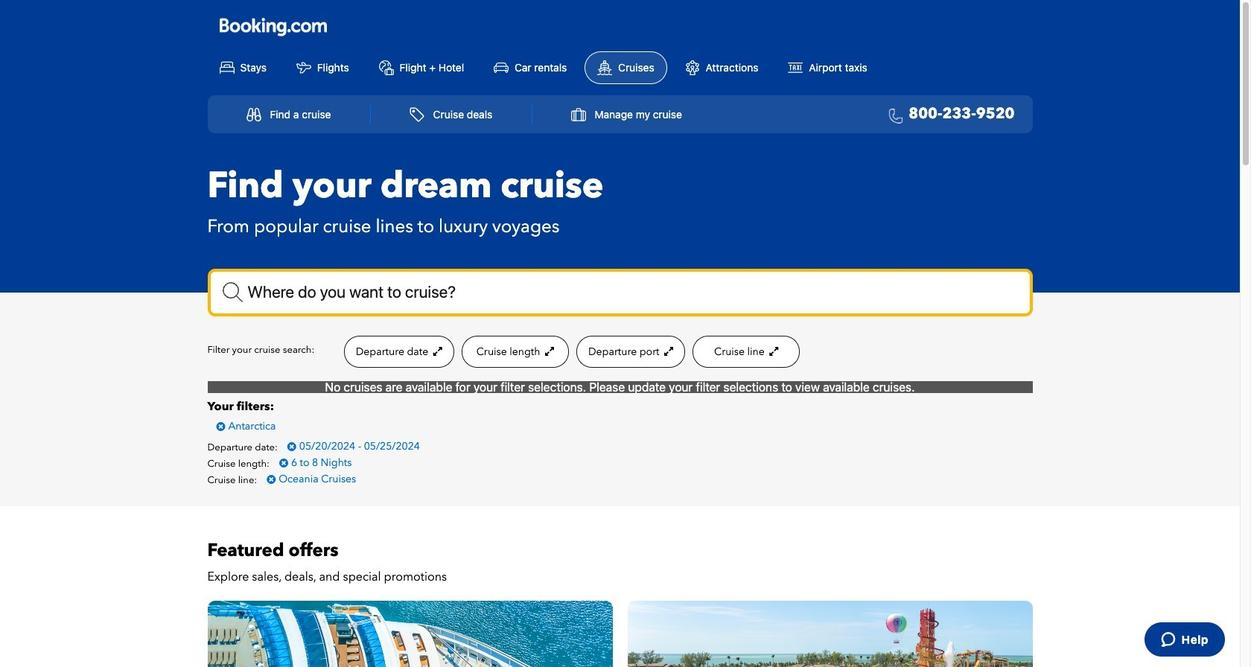 Task type: describe. For each thing, give the bounding box(es) containing it.
05/20/2024 - 05/25/2024 has been selected for your cruise search filter. remove 05/20/2024 - 05/25/2024 from your cruise search filter. image
[[288, 442, 296, 452]]

cruise sale image
[[208, 601, 613, 668]]

open the departure date cruise search filter menu image
[[431, 346, 442, 357]]



Task type: vqa. For each thing, say whether or not it's contained in the screenshot.
left Amalie,
no



Task type: locate. For each thing, give the bounding box(es) containing it.
open the cruiseline cruise search filter menu image
[[768, 346, 779, 357]]

6 to 8 nights has been selected for your cruise search filter. remove 6 to 8 nights from your cruise search filter. image
[[279, 458, 288, 469]]

travel menu navigation
[[208, 95, 1033, 133]]

open the trip length cruise search filter menu image
[[543, 346, 554, 357]]

booking.com home image
[[219, 17, 327, 37]]

None field
[[208, 269, 1033, 316]]

open the departure port cruise search filter menu image
[[662, 346, 674, 357]]

Where do you want to cruise? text field
[[208, 269, 1033, 316]]

cheap cruises image
[[628, 601, 1033, 668]]

antarctica  has been selected for your cruise search filter. remove antarctica  from your cruise search filter. image
[[216, 422, 225, 432]]

oceania cruises has been selected for your cruise search filter. remove oceania cruises from your cruise search filter. image
[[267, 475, 276, 485]]



